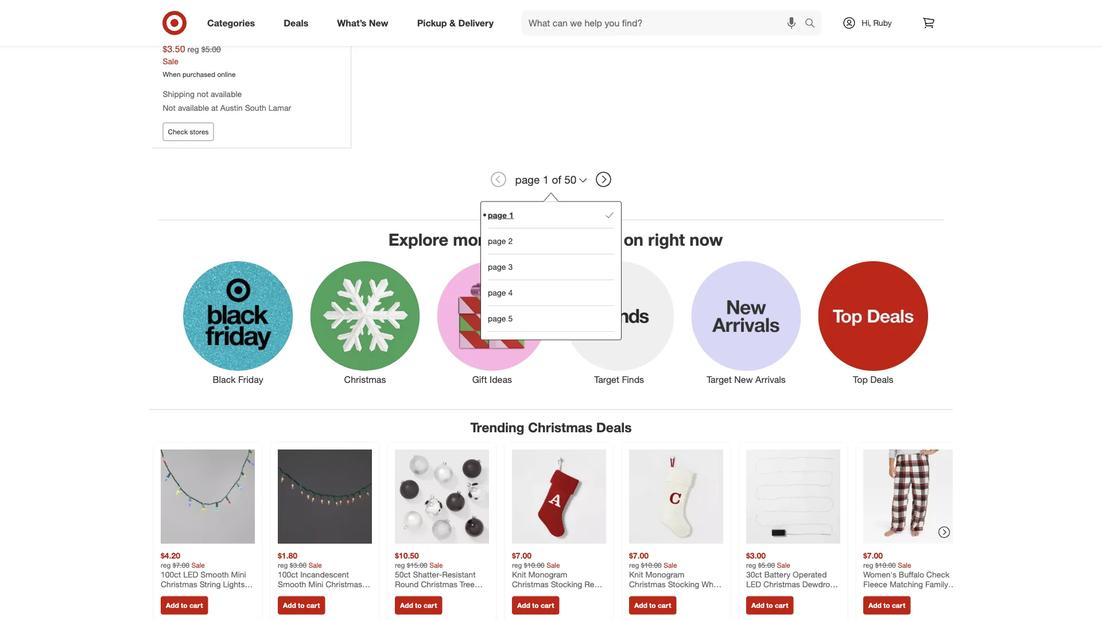 Task type: describe. For each thing, give the bounding box(es) containing it.
add to cart button for $3.00
[[747, 597, 794, 615]]

target new arrivals
[[707, 375, 786, 386]]

at inside shipping not available not available at austin south lamar
[[211, 103, 218, 113]]

target finds link
[[556, 259, 683, 387]]

target new arrivals link
[[683, 259, 810, 387]]

trending christmas deals
[[471, 420, 632, 436]]

deals link
[[274, 10, 323, 36]]

wondershop™ for knit monogram christmas stocking white - wondershop™
[[635, 590, 685, 600]]

delivery
[[459, 17, 494, 28]]

not
[[163, 103, 176, 113]]

sale for $3.50 reg $5.00 sale when purchased online
[[163, 56, 179, 66]]

page 3
[[488, 262, 513, 272]]

5 add to cart from the left
[[635, 602, 672, 610]]

4 to from the left
[[532, 602, 539, 610]]

page 4
[[488, 288, 513, 298]]

what's new
[[337, 17, 389, 28]]

purchased
[[183, 70, 215, 79]]

add to cart button for $1.80
[[278, 597, 325, 615]]

check stores
[[168, 128, 209, 136]]

stocking for white
[[668, 580, 700, 590]]

page 2 link
[[488, 228, 615, 254]]

to for $3.00
[[767, 602, 773, 610]]

friday
[[238, 375, 263, 386]]

0 vertical spatial deals
[[284, 17, 309, 28]]

arrivals
[[756, 375, 786, 386]]

$7.00 for $7.00 reg $10.00 sale knit monogram christmas stocking white - wondershop™
[[629, 551, 649, 561]]

page 6 link
[[488, 331, 615, 357]]

gift
[[473, 375, 487, 386]]

new for target
[[735, 375, 753, 386]]

sale for $4.20 reg $7.00 sale
[[192, 561, 205, 570]]

5 cart from the left
[[658, 602, 672, 610]]

ceramic
[[163, 2, 200, 13]]

&
[[450, 17, 456, 28]]

pickup & delivery link
[[408, 10, 508, 36]]

5
[[509, 314, 513, 324]]

target finds
[[595, 375, 644, 386]]

6.88"
[[163, 0, 185, 0]]

add for $10.50
[[400, 602, 413, 610]]

wondershop™ inside 6.88" battery operated led lit ceramic house christmas village building - wondershop™ white
[[207, 15, 267, 26]]

5 add from the left
[[635, 602, 648, 610]]

add to cart for $7.00
[[869, 602, 906, 610]]

page for page 4
[[488, 288, 506, 298]]

black friday
[[213, 375, 263, 386]]

what's new link
[[328, 10, 403, 36]]

going
[[575, 230, 619, 250]]

target for target new arrivals
[[707, 375, 732, 386]]

shipping
[[163, 89, 195, 99]]

What can we help you find? suggestions appear below search field
[[522, 10, 808, 36]]

$7.00 for $7.00 reg $10.00 sale knit monogram christmas stocking red - wondershop™
[[512, 551, 532, 561]]

right
[[649, 230, 685, 250]]

at inside only at ¬
[[278, 15, 285, 25]]

4 cart from the left
[[541, 602, 554, 610]]

trending
[[471, 420, 525, 436]]

shipping not available not available at austin south lamar
[[163, 89, 291, 113]]

stores
[[190, 128, 209, 136]]

1 for page 1
[[509, 210, 514, 220]]

explore more of what's going on right now
[[389, 230, 723, 250]]

top deals link
[[810, 259, 937, 387]]

add to cart for $4.20
[[166, 602, 203, 610]]

$7.00 reg $10.00 sale knit monogram christmas stocking red - wondershop™
[[512, 551, 605, 600]]

page 6
[[488, 340, 513, 350]]

gift ideas
[[473, 375, 512, 386]]

village
[[280, 2, 309, 13]]

hi, ruby
[[862, 18, 892, 28]]

explore
[[389, 230, 449, 250]]

- for knit monogram christmas stocking red - wondershop™
[[602, 580, 605, 590]]

finds
[[622, 375, 644, 386]]

more
[[453, 230, 494, 250]]

christmas inside $7.00 reg $10.00 sale knit monogram christmas stocking red - wondershop™
[[512, 580, 549, 590]]

$1.80
[[278, 551, 298, 561]]

battery
[[188, 0, 220, 0]]

christmas inside 6.88" battery operated led lit ceramic house christmas village building - wondershop™ white
[[233, 2, 278, 13]]

to for $7.00
[[884, 602, 891, 610]]

knit for knit monogram christmas stocking white - wondershop™
[[629, 570, 644, 580]]

top deals
[[854, 375, 894, 386]]

0 horizontal spatial available
[[178, 103, 209, 113]]

check
[[168, 128, 188, 136]]

1 vertical spatial deals
[[871, 375, 894, 386]]

wondershop
[[163, 15, 209, 25]]

page 1 of 50
[[516, 173, 577, 186]]

austin
[[220, 103, 243, 113]]

$3.50
[[163, 43, 185, 55]]

$10.00 for knit monogram christmas stocking white - wondershop™
[[641, 561, 662, 570]]

christmas inside $7.00 reg $10.00 sale knit monogram christmas stocking white - wondershop™
[[629, 580, 666, 590]]

reg for $7.00 reg $10.00 sale knit monogram christmas stocking red - wondershop™
[[512, 561, 522, 570]]

sale for $10.50 reg $15.00 sale
[[430, 561, 443, 570]]

$10.00 for knit monogram christmas stocking red - wondershop™
[[524, 561, 545, 570]]

operated
[[222, 0, 264, 0]]

only at ¬
[[259, 14, 294, 26]]

page 4 link
[[488, 280, 615, 306]]

3
[[509, 262, 513, 272]]

pickup
[[417, 17, 447, 28]]

check stores button
[[163, 123, 214, 141]]

pickup & delivery
[[417, 17, 494, 28]]

only
[[259, 15, 276, 25]]

5 add to cart button from the left
[[629, 597, 677, 615]]

$4.20
[[161, 551, 180, 561]]

6
[[509, 340, 513, 350]]

¬
[[287, 14, 294, 26]]

knit for knit monogram christmas stocking red - wondershop™
[[512, 570, 526, 580]]

$3.50 reg $5.00 sale when purchased online
[[163, 43, 236, 79]]

online
[[217, 70, 236, 79]]

page 1
[[488, 210, 514, 220]]

cart for $4.20
[[190, 602, 203, 610]]

page for page 1 of 50
[[516, 173, 540, 186]]

$3.00 inside $3.00 reg $5.00 sale
[[747, 551, 766, 561]]

$10.50
[[395, 551, 419, 561]]

add for $1.80
[[283, 602, 296, 610]]

knit monogram christmas stocking white - wondershop™ image
[[629, 450, 724, 544]]

$4.20 reg $7.00 sale
[[161, 551, 205, 570]]

$7.00 reg $10.00 sale knit monogram christmas stocking white - wondershop™
[[629, 551, 723, 600]]

house
[[202, 2, 230, 13]]



Task type: vqa. For each thing, say whether or not it's contained in the screenshot.
page
yes



Task type: locate. For each thing, give the bounding box(es) containing it.
6 cart from the left
[[775, 602, 789, 610]]

0 vertical spatial $5.00
[[201, 44, 221, 54]]

cart down $7.00 reg $10.00 sale at the bottom of the page
[[893, 602, 906, 610]]

$7.00 reg $10.00 sale
[[864, 551, 912, 570]]

0 horizontal spatial stocking
[[551, 580, 583, 590]]

1 horizontal spatial $3.00
[[747, 551, 766, 561]]

wondershop™ inside $7.00 reg $10.00 sale knit monogram christmas stocking white - wondershop™
[[635, 590, 685, 600]]

to down $4.20 reg $7.00 sale
[[181, 602, 188, 610]]

1 horizontal spatial monogram
[[646, 570, 685, 580]]

black
[[213, 375, 236, 386]]

top
[[854, 375, 868, 386]]

monogram inside $7.00 reg $10.00 sale knit monogram christmas stocking red - wondershop™
[[529, 570, 568, 580]]

to for $1.80
[[298, 602, 305, 610]]

to down $15.00
[[415, 602, 422, 610]]

to down $1.80 reg $3.00 sale
[[298, 602, 305, 610]]

$10.00 inside $7.00 reg $10.00 sale
[[876, 561, 896, 570]]

$3.00
[[747, 551, 766, 561], [290, 561, 307, 570]]

6 add to cart from the left
[[752, 602, 789, 610]]

add to cart button for $4.20
[[161, 597, 208, 615]]

2 horizontal spatial deals
[[871, 375, 894, 386]]

1 for page 1 of 50
[[543, 173, 549, 186]]

stocking inside $7.00 reg $10.00 sale knit monogram christmas stocking red - wondershop™
[[551, 580, 583, 590]]

cart for $1.80
[[307, 602, 320, 610]]

5 to from the left
[[650, 602, 656, 610]]

3 $10.00 from the left
[[876, 561, 896, 570]]

knit monogram christmas stocking red - wondershop™ image
[[512, 450, 607, 544], [512, 450, 607, 544]]

$7.00 inside $7.00 reg $10.00 sale
[[864, 551, 883, 561]]

add to cart for $3.00
[[752, 602, 789, 610]]

add to cart down $7.00 reg $10.00 sale knit monogram christmas stocking red - wondershop™
[[517, 602, 554, 610]]

2 to from the left
[[298, 602, 305, 610]]

christmas
[[233, 2, 278, 13], [344, 375, 386, 386], [528, 420, 593, 436], [512, 580, 549, 590], [629, 580, 666, 590]]

page left 2
[[488, 236, 506, 246]]

add to cart button for $7.00
[[864, 597, 911, 615]]

page left 6
[[488, 340, 506, 350]]

$15.00
[[407, 561, 428, 570]]

4 add to cart from the left
[[517, 602, 554, 610]]

page for page 3
[[488, 262, 506, 272]]

1 vertical spatial of
[[499, 230, 514, 250]]

available down not
[[178, 103, 209, 113]]

6.88" battery operated led lit ceramic house christmas village building - wondershop™ white
[[163, 0, 309, 26]]

page for page 1
[[488, 210, 507, 220]]

0 horizontal spatial 1
[[509, 210, 514, 220]]

lamar
[[269, 103, 291, 113]]

1 inside dropdown button
[[543, 173, 549, 186]]

1 vertical spatial 1
[[509, 210, 514, 220]]

4 add to cart button from the left
[[512, 597, 560, 615]]

1 cart from the left
[[190, 602, 203, 610]]

1 horizontal spatial target
[[707, 375, 732, 386]]

sale inside $7.00 reg $10.00 sale
[[898, 561, 912, 570]]

page inside page 2 link
[[488, 236, 506, 246]]

add down $7.00 reg $10.00 sale knit monogram christmas stocking white - wondershop™
[[635, 602, 648, 610]]

1 horizontal spatial stocking
[[668, 580, 700, 590]]

2 stocking from the left
[[668, 580, 700, 590]]

on
[[624, 230, 644, 250]]

page 1 link
[[488, 202, 615, 228]]

christmas link
[[302, 259, 429, 387]]

$7.00 inside $7.00 reg $10.00 sale knit monogram christmas stocking red - wondershop™
[[512, 551, 532, 561]]

knit inside $7.00 reg $10.00 sale knit monogram christmas stocking white - wondershop™
[[629, 570, 644, 580]]

add to cart button for $10.50
[[395, 597, 442, 615]]

0 horizontal spatial monogram
[[529, 570, 568, 580]]

add to cart down $15.00
[[400, 602, 437, 610]]

$5.00 inside $3.50 reg $5.00 sale when purchased online
[[201, 44, 221, 54]]

of inside dropdown button
[[552, 173, 562, 186]]

at left '¬'
[[278, 15, 285, 25]]

add down $3.00 reg $5.00 sale
[[752, 602, 765, 610]]

reg inside $7.00 reg $10.00 sale
[[864, 561, 874, 570]]

0 horizontal spatial $3.00
[[290, 561, 307, 570]]

- inside $7.00 reg $10.00 sale knit monogram christmas stocking white - wondershop™
[[629, 590, 633, 600]]

-
[[201, 15, 205, 26], [602, 580, 605, 590], [629, 590, 633, 600]]

1 horizontal spatial 1
[[543, 173, 549, 186]]

2 add from the left
[[283, 602, 296, 610]]

cart for $7.00
[[893, 602, 906, 610]]

1 add from the left
[[166, 602, 179, 610]]

add to cart
[[166, 602, 203, 610], [283, 602, 320, 610], [400, 602, 437, 610], [517, 602, 554, 610], [635, 602, 672, 610], [752, 602, 789, 610], [869, 602, 906, 610]]

what's
[[519, 230, 570, 250]]

add
[[166, 602, 179, 610], [283, 602, 296, 610], [400, 602, 413, 610], [517, 602, 531, 610], [635, 602, 648, 610], [752, 602, 765, 610], [869, 602, 882, 610]]

1 stocking from the left
[[551, 580, 583, 590]]

page inside 'page 3' link
[[488, 262, 506, 272]]

reg for $1.80 reg $3.00 sale
[[278, 561, 288, 570]]

to down $7.00 reg $10.00 sale knit monogram christmas stocking red - wondershop™
[[532, 602, 539, 610]]

1 to from the left
[[181, 602, 188, 610]]

reg for $7.00 reg $10.00 sale knit monogram christmas stocking white - wondershop™
[[629, 561, 640, 570]]

add for $7.00
[[869, 602, 882, 610]]

page up page 2
[[488, 210, 507, 220]]

building
[[163, 15, 198, 26]]

0 vertical spatial at
[[278, 15, 285, 25]]

2 $10.00 from the left
[[641, 561, 662, 570]]

target for target finds
[[595, 375, 620, 386]]

4 add from the left
[[517, 602, 531, 610]]

50ct shatter-resistant round christmas tree ornament set - wondershop™ image
[[395, 450, 489, 544], [395, 450, 489, 544]]

red
[[585, 580, 600, 590]]

add to cart down $4.20 reg $7.00 sale
[[166, 602, 203, 610]]

wondershop™
[[207, 15, 267, 26], [512, 590, 562, 600], [635, 590, 685, 600]]

of down the 'page 1'
[[499, 230, 514, 250]]

women's buffalo check fleece matching family pajama pants - wondershop™ black image
[[864, 450, 958, 544], [864, 450, 958, 544]]

cart for $3.00
[[775, 602, 789, 610]]

0 horizontal spatial target
[[595, 375, 620, 386]]

reg inside $1.80 reg $3.00 sale
[[278, 561, 288, 570]]

1 horizontal spatial deals
[[597, 420, 632, 436]]

7 cart from the left
[[893, 602, 906, 610]]

page for page 5
[[488, 314, 506, 324]]

target
[[595, 375, 620, 386], [707, 375, 732, 386]]

not
[[197, 89, 209, 99]]

0 horizontal spatial new
[[369, 17, 389, 28]]

page left 3
[[488, 262, 506, 272]]

reg
[[187, 44, 199, 54], [161, 561, 171, 570], [278, 561, 288, 570], [395, 561, 405, 570], [512, 561, 522, 570], [629, 561, 640, 570], [747, 561, 757, 570], [864, 561, 874, 570]]

0 horizontal spatial -
[[201, 15, 205, 26]]

sale inside $3.50 reg $5.00 sale when purchased online
[[163, 56, 179, 66]]

now
[[690, 230, 723, 250]]

target left the finds
[[595, 375, 620, 386]]

search
[[800, 18, 828, 30]]

page for page 2
[[488, 236, 506, 246]]

1 add to cart button from the left
[[161, 597, 208, 615]]

reg inside $4.20 reg $7.00 sale
[[161, 561, 171, 570]]

reg for $3.50 reg $5.00 sale when purchased online
[[187, 44, 199, 54]]

0 horizontal spatial white
[[270, 15, 295, 26]]

0 horizontal spatial wondershop™
[[207, 15, 267, 26]]

sale inside $4.20 reg $7.00 sale
[[192, 561, 205, 570]]

4
[[509, 288, 513, 298]]

add to cart down $1.80 reg $3.00 sale
[[283, 602, 320, 610]]

add to cart down $3.00 reg $5.00 sale
[[752, 602, 789, 610]]

1 knit from the left
[[512, 570, 526, 580]]

what's
[[337, 17, 367, 28]]

cart down $7.00 reg $10.00 sale knit monogram christmas stocking white - wondershop™
[[658, 602, 672, 610]]

of for 1
[[552, 173, 562, 186]]

- inside $7.00 reg $10.00 sale knit monogram christmas stocking red - wondershop™
[[602, 580, 605, 590]]

1 horizontal spatial knit
[[629, 570, 644, 580]]

page 3 link
[[488, 254, 615, 280]]

1 vertical spatial available
[[178, 103, 209, 113]]

page 5
[[488, 314, 513, 324]]

2 add to cart from the left
[[283, 602, 320, 610]]

add down $15.00
[[400, 602, 413, 610]]

monogram
[[529, 570, 568, 580], [646, 570, 685, 580]]

christmas inside 'link'
[[344, 375, 386, 386]]

$10.00 inside $7.00 reg $10.00 sale knit monogram christmas stocking red - wondershop™
[[524, 561, 545, 570]]

deals down 'target finds'
[[597, 420, 632, 436]]

3 add to cart button from the left
[[395, 597, 442, 615]]

- inside 6.88" battery operated led lit ceramic house christmas village building - wondershop™ white
[[201, 15, 205, 26]]

sale for $3.00 reg $5.00 sale
[[777, 561, 791, 570]]

1 $10.00 from the left
[[524, 561, 545, 570]]

cart down $15.00
[[424, 602, 437, 610]]

1 add to cart from the left
[[166, 602, 203, 610]]

deals
[[284, 17, 309, 28], [871, 375, 894, 386], [597, 420, 632, 436]]

1 vertical spatial white
[[702, 580, 723, 590]]

wondershop™ inside $7.00 reg $10.00 sale knit monogram christmas stocking red - wondershop™
[[512, 590, 562, 600]]

1 vertical spatial new
[[735, 375, 753, 386]]

knit
[[512, 570, 526, 580], [629, 570, 644, 580]]

1 horizontal spatial available
[[211, 89, 242, 99]]

sale inside $1.80 reg $3.00 sale
[[309, 561, 322, 570]]

1 horizontal spatial $10.00
[[641, 561, 662, 570]]

$5.00 for $3.50
[[201, 44, 221, 54]]

add to cart button
[[161, 597, 208, 615], [278, 597, 325, 615], [395, 597, 442, 615], [512, 597, 560, 615], [629, 597, 677, 615], [747, 597, 794, 615], [864, 597, 911, 615]]

2 monogram from the left
[[646, 570, 685, 580]]

30ct battery operated led christmas dewdrop fairy string lights warm white with silver wire - wondershop™ image
[[747, 450, 841, 544], [747, 450, 841, 544]]

add to cart down $7.00 reg $10.00 sale at the bottom of the page
[[869, 602, 906, 610]]

lit
[[287, 0, 298, 0]]

reg inside $3.50 reg $5.00 sale when purchased online
[[187, 44, 199, 54]]

2 target from the left
[[707, 375, 732, 386]]

2 horizontal spatial $10.00
[[876, 561, 896, 570]]

new inside 'link'
[[735, 375, 753, 386]]

2 knit from the left
[[629, 570, 644, 580]]

cart down $3.00 reg $5.00 sale
[[775, 602, 789, 610]]

7 add to cart from the left
[[869, 602, 906, 610]]

0 vertical spatial new
[[369, 17, 389, 28]]

monogram for knit monogram christmas stocking red - wondershop™
[[529, 570, 568, 580]]

stocking for red
[[551, 580, 583, 590]]

cart
[[190, 602, 203, 610], [307, 602, 320, 610], [424, 602, 437, 610], [541, 602, 554, 610], [658, 602, 672, 610], [775, 602, 789, 610], [893, 602, 906, 610]]

reg for $3.00 reg $5.00 sale
[[747, 561, 757, 570]]

of
[[552, 173, 562, 186], [499, 230, 514, 250]]

1
[[543, 173, 549, 186], [509, 210, 514, 220]]

ruby
[[874, 18, 892, 28]]

add to cart down $7.00 reg $10.00 sale knit monogram christmas stocking white - wondershop™
[[635, 602, 672, 610]]

white inside $7.00 reg $10.00 sale knit monogram christmas stocking white - wondershop™
[[702, 580, 723, 590]]

add to cart for $1.80
[[283, 602, 320, 610]]

1 horizontal spatial -
[[602, 580, 605, 590]]

2 horizontal spatial wondershop™
[[635, 590, 685, 600]]

3 add from the left
[[400, 602, 413, 610]]

new left arrivals
[[735, 375, 753, 386]]

7 to from the left
[[884, 602, 891, 610]]

stocking
[[551, 580, 583, 590], [668, 580, 700, 590]]

page inside page 4 link
[[488, 288, 506, 298]]

cart down $4.20 reg $7.00 sale
[[190, 602, 203, 610]]

0 horizontal spatial $5.00
[[201, 44, 221, 54]]

1 horizontal spatial new
[[735, 375, 753, 386]]

1 horizontal spatial $5.00
[[759, 561, 775, 570]]

page left 5
[[488, 314, 506, 324]]

6 add to cart button from the left
[[747, 597, 794, 615]]

3 add to cart from the left
[[400, 602, 437, 610]]

100ct incandescent smooth mini christmas string lights clear with green wire - wondershop™ image
[[278, 450, 372, 544], [278, 450, 372, 544]]

1 vertical spatial at
[[211, 103, 218, 113]]

1 up 2
[[509, 210, 514, 220]]

add to cart for $10.50
[[400, 602, 437, 610]]

1 target from the left
[[595, 375, 620, 386]]

2 add to cart button from the left
[[278, 597, 325, 615]]

reg inside $7.00 reg $10.00 sale knit monogram christmas stocking red - wondershop™
[[512, 561, 522, 570]]

page inside page 1 link
[[488, 210, 507, 220]]

page 5 link
[[488, 306, 615, 331]]

when
[[163, 70, 181, 79]]

1 left 50 in the right top of the page
[[543, 173, 549, 186]]

$10.00
[[524, 561, 545, 570], [641, 561, 662, 570], [876, 561, 896, 570]]

available
[[211, 89, 242, 99], [178, 103, 209, 113]]

$3.00 reg $5.00 sale
[[747, 551, 791, 570]]

$7.00
[[512, 551, 532, 561], [629, 551, 649, 561], [864, 551, 883, 561], [173, 561, 190, 570]]

$3.00 inside $1.80 reg $3.00 sale
[[290, 561, 307, 570]]

sale inside $7.00 reg $10.00 sale knit monogram christmas stocking red - wondershop™
[[547, 561, 560, 570]]

add for $3.00
[[752, 602, 765, 610]]

deals down the village
[[284, 17, 309, 28]]

0 vertical spatial of
[[552, 173, 562, 186]]

3 cart from the left
[[424, 602, 437, 610]]

new
[[369, 17, 389, 28], [735, 375, 753, 386]]

$10.50 reg $15.00 sale
[[395, 551, 443, 570]]

cart down $1.80 reg $3.00 sale
[[307, 602, 320, 610]]

of for more
[[499, 230, 514, 250]]

add down $7.00 reg $10.00 sale knit monogram christmas stocking red - wondershop™
[[517, 602, 531, 610]]

monogram inside $7.00 reg $10.00 sale knit monogram christmas stocking white - wondershop™
[[646, 570, 685, 580]]

page for page 6
[[488, 340, 506, 350]]

add down $1.80 reg $3.00 sale
[[283, 602, 296, 610]]

deals right top on the right
[[871, 375, 894, 386]]

sale inside $3.00 reg $5.00 sale
[[777, 561, 791, 570]]

page inside page 6 link
[[488, 340, 506, 350]]

to down $3.00 reg $5.00 sale
[[767, 602, 773, 610]]

add for $4.20
[[166, 602, 179, 610]]

sale for $1.80 reg $3.00 sale
[[309, 561, 322, 570]]

to for $4.20
[[181, 602, 188, 610]]

reg inside $3.00 reg $5.00 sale
[[747, 561, 757, 570]]

page
[[516, 173, 540, 186], [488, 210, 507, 220], [488, 236, 506, 246], [488, 262, 506, 272], [488, 288, 506, 298], [488, 314, 506, 324], [488, 340, 506, 350]]

2 cart from the left
[[307, 602, 320, 610]]

new for what's
[[369, 17, 389, 28]]

stocking inside $7.00 reg $10.00 sale knit monogram christmas stocking white - wondershop™
[[668, 580, 700, 590]]

1 horizontal spatial wondershop™
[[512, 590, 562, 600]]

black friday link
[[175, 259, 302, 387]]

0 vertical spatial white
[[270, 15, 295, 26]]

- for knit monogram christmas stocking white - wondershop™
[[629, 590, 633, 600]]

$1.80 reg $3.00 sale
[[278, 551, 322, 570]]

2 horizontal spatial -
[[629, 590, 633, 600]]

page left 4
[[488, 288, 506, 298]]

at left austin
[[211, 103, 218, 113]]

gift ideas link
[[429, 259, 556, 387]]

$5.00 for $3.00
[[759, 561, 775, 570]]

1 horizontal spatial of
[[552, 173, 562, 186]]

2
[[509, 236, 513, 246]]

page inside page 1 of 50 dropdown button
[[516, 173, 540, 186]]

reg inside $7.00 reg $10.00 sale knit monogram christmas stocking white - wondershop™
[[629, 561, 640, 570]]

$5.00 inside $3.00 reg $5.00 sale
[[759, 561, 775, 570]]

0 horizontal spatial knit
[[512, 570, 526, 580]]

sale for $7.00 reg $10.00 sale
[[898, 561, 912, 570]]

1 vertical spatial $5.00
[[759, 561, 775, 570]]

to for $10.50
[[415, 602, 422, 610]]

$10.00 inside $7.00 reg $10.00 sale knit monogram christmas stocking white - wondershop™
[[641, 561, 662, 570]]

0 horizontal spatial at
[[211, 103, 218, 113]]

reg for $4.20 reg $7.00 sale
[[161, 561, 171, 570]]

7 add to cart button from the left
[[864, 597, 911, 615]]

south
[[245, 103, 266, 113]]

1 horizontal spatial white
[[702, 580, 723, 590]]

page 1 of 50 button
[[510, 167, 592, 192]]

target left arrivals
[[707, 375, 732, 386]]

reg for $10.50 reg $15.00 sale
[[395, 561, 405, 570]]

1 horizontal spatial at
[[278, 15, 285, 25]]

sale
[[163, 56, 179, 66], [192, 561, 205, 570], [309, 561, 322, 570], [430, 561, 443, 570], [547, 561, 560, 570], [664, 561, 678, 570], [777, 561, 791, 570], [898, 561, 912, 570]]

6 to from the left
[[767, 602, 773, 610]]

cart down $7.00 reg $10.00 sale knit monogram christmas stocking red - wondershop™
[[541, 602, 554, 610]]

monogram for knit monogram christmas stocking white - wondershop™
[[646, 570, 685, 580]]

sale inside $7.00 reg $10.00 sale knit monogram christmas stocking white - wondershop™
[[664, 561, 678, 570]]

7 add from the left
[[869, 602, 882, 610]]

add down $4.20 reg $7.00 sale
[[166, 602, 179, 610]]

to down $7.00 reg $10.00 sale at the bottom of the page
[[884, 602, 891, 610]]

hi,
[[862, 18, 872, 28]]

wondershop link
[[163, 14, 257, 26]]

$7.00 inside $7.00 reg $10.00 sale knit monogram christmas stocking white - wondershop™
[[629, 551, 649, 561]]

to down $7.00 reg $10.00 sale knit monogram christmas stocking white - wondershop™
[[650, 602, 656, 610]]

6.88" battery operated led lit ceramic house christmas village building - wondershop™ white link
[[163, 0, 313, 26]]

2 vertical spatial deals
[[597, 420, 632, 436]]

page up page 1 link
[[516, 173, 540, 186]]

page inside the page 5 link
[[488, 314, 506, 324]]

cart for $10.50
[[424, 602, 437, 610]]

ideas
[[490, 375, 512, 386]]

$7.00 for $7.00 reg $10.00 sale
[[864, 551, 883, 561]]

reg for $7.00 reg $10.00 sale
[[864, 561, 874, 570]]

sale for $7.00 reg $10.00 sale knit monogram christmas stocking red - wondershop™
[[547, 561, 560, 570]]

0 vertical spatial available
[[211, 89, 242, 99]]

knit inside $7.00 reg $10.00 sale knit monogram christmas stocking red - wondershop™
[[512, 570, 526, 580]]

target inside 'link'
[[707, 375, 732, 386]]

3 to from the left
[[415, 602, 422, 610]]

100ct led smooth mini christmas string lights with green wire - wondershop™ image
[[161, 450, 255, 544], [161, 450, 255, 544]]

categories link
[[198, 10, 270, 36]]

wondershop™ for knit monogram christmas stocking red - wondershop™
[[512, 590, 562, 600]]

0 horizontal spatial deals
[[284, 17, 309, 28]]

available up austin
[[211, 89, 242, 99]]

sale for $7.00 reg $10.00 sale knit monogram christmas stocking white - wondershop™
[[664, 561, 678, 570]]

$7.00 inside $4.20 reg $7.00 sale
[[173, 561, 190, 570]]

0 horizontal spatial of
[[499, 230, 514, 250]]

add down $7.00 reg $10.00 sale at the bottom of the page
[[869, 602, 882, 610]]

new right what's
[[369, 17, 389, 28]]

reg inside $10.50 reg $15.00 sale
[[395, 561, 405, 570]]

6 add from the left
[[752, 602, 765, 610]]

categories
[[207, 17, 255, 28]]

0 vertical spatial 1
[[543, 173, 549, 186]]

of left 50 in the right top of the page
[[552, 173, 562, 186]]

white inside 6.88" battery operated led lit ceramic house christmas village building - wondershop™ white
[[270, 15, 295, 26]]

0 horizontal spatial $10.00
[[524, 561, 545, 570]]

50
[[565, 173, 577, 186]]

1 monogram from the left
[[529, 570, 568, 580]]

sale inside $10.50 reg $15.00 sale
[[430, 561, 443, 570]]



